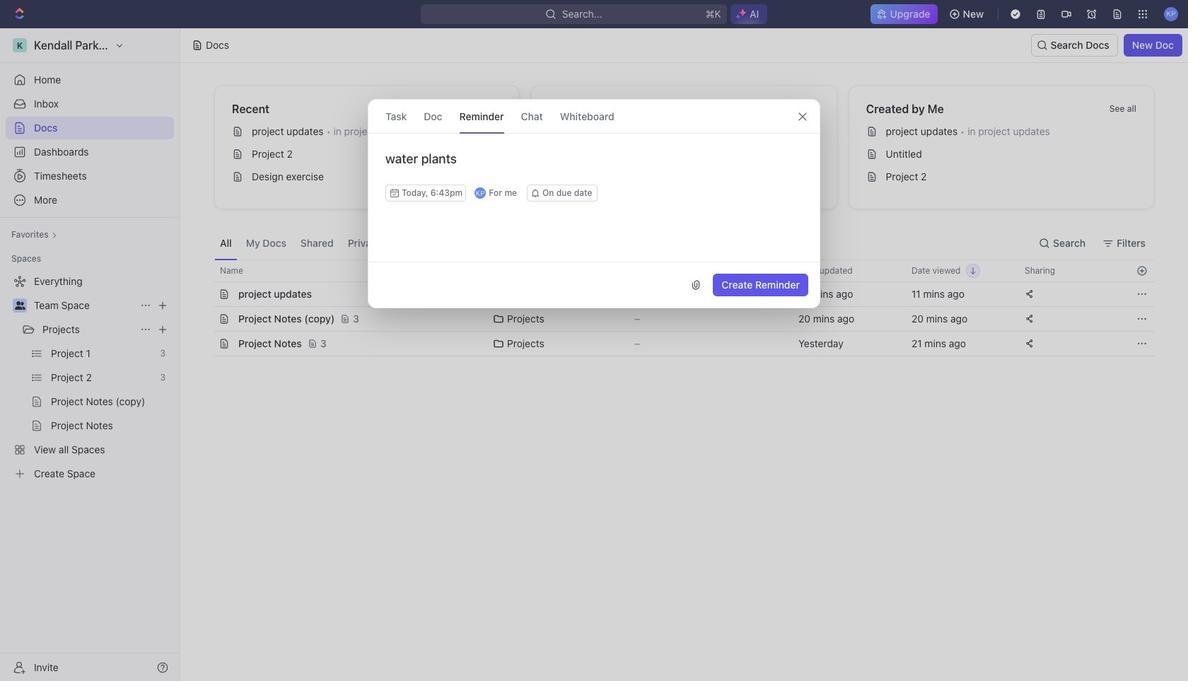 Task type: locate. For each thing, give the bounding box(es) containing it.
column header
[[199, 260, 214, 282]]

tree
[[6, 270, 174, 485]]

cell
[[199, 282, 214, 306], [199, 307, 214, 331], [199, 332, 214, 356]]

tab list
[[214, 226, 565, 260]]

table
[[199, 260, 1155, 357]]

0 vertical spatial cell
[[199, 282, 214, 306]]

row
[[199, 260, 1155, 282], [199, 282, 1155, 307], [199, 306, 1155, 332], [199, 331, 1155, 357]]

4 row from the top
[[199, 331, 1155, 357]]

3 cell from the top
[[199, 332, 214, 356]]

tree inside "sidebar" navigation
[[6, 270, 174, 485]]

2 vertical spatial cell
[[199, 332, 214, 356]]

cell for 3rd row
[[199, 307, 214, 331]]

dialog
[[368, 99, 821, 309]]

1 cell from the top
[[199, 282, 214, 306]]

2 cell from the top
[[199, 307, 214, 331]]

1 row from the top
[[199, 260, 1155, 282]]

3 row from the top
[[199, 306, 1155, 332]]

1 vertical spatial cell
[[199, 307, 214, 331]]



Task type: describe. For each thing, give the bounding box(es) containing it.
no favorited docs image
[[656, 118, 713, 174]]

2 row from the top
[[199, 282, 1155, 307]]

cell for first row from the bottom
[[199, 332, 214, 356]]

user group image
[[15, 301, 25, 310]]

sidebar navigation
[[0, 28, 180, 681]]

cell for 2nd row
[[199, 282, 214, 306]]

Reminder na﻿me or type '/' for commands text field
[[369, 151, 820, 185]]



Task type: vqa. For each thing, say whether or not it's contained in the screenshot.
tab
no



